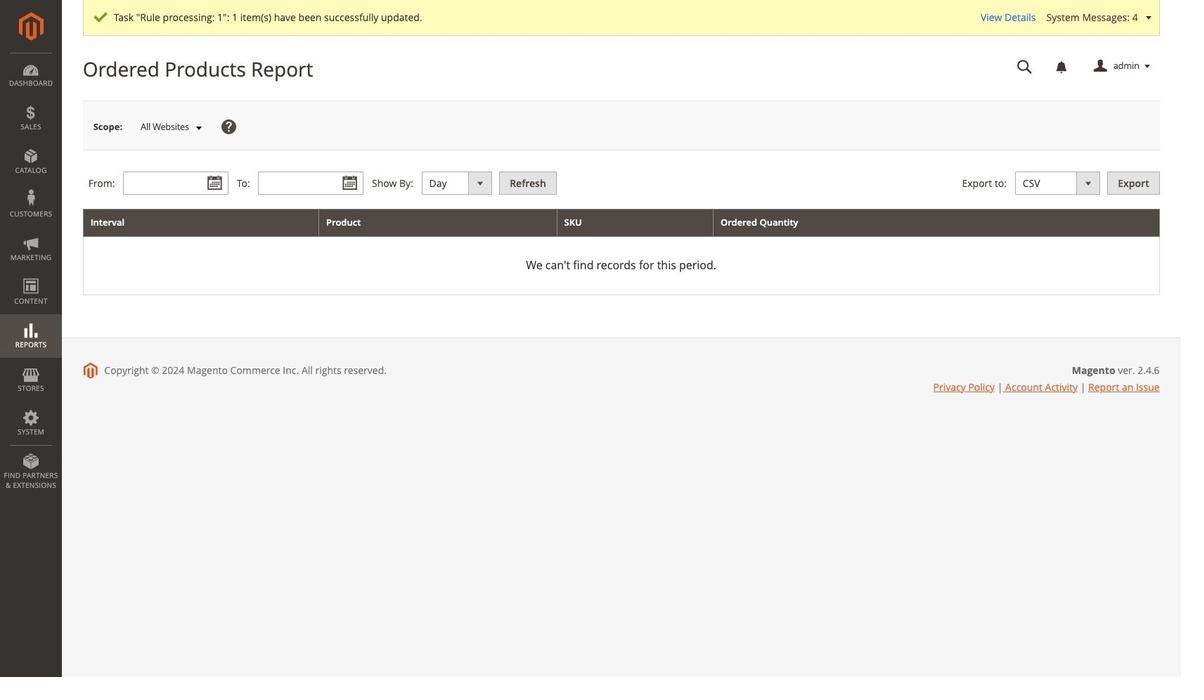 Task type: vqa. For each thing, say whether or not it's contained in the screenshot.
Tab List
no



Task type: locate. For each thing, give the bounding box(es) containing it.
None text field
[[1008, 54, 1043, 79], [123, 172, 229, 195], [258, 172, 364, 195], [1008, 54, 1043, 79], [123, 172, 229, 195], [258, 172, 364, 195]]

menu bar
[[0, 53, 62, 497]]

magento admin panel image
[[19, 12, 43, 41]]



